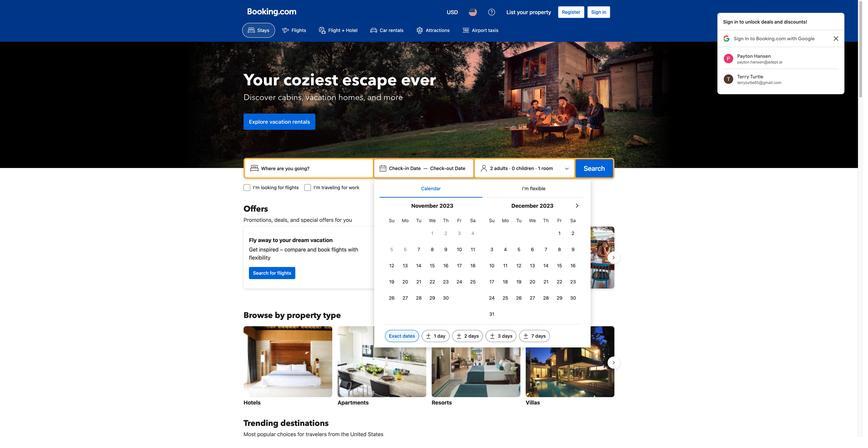 Task type: vqa. For each thing, say whether or not it's contained in the screenshot.
Pay
no



Task type: describe. For each thing, give the bounding box(es) containing it.
to for unlock
[[740, 19, 744, 25]]

24 November 2023 checkbox
[[453, 275, 466, 290]]

explore
[[249, 119, 268, 125]]

search button
[[576, 160, 613, 178]]

17 December 2023 checkbox
[[485, 275, 499, 290]]

i'm
[[253, 185, 260, 191]]

9 for 9 option
[[445, 247, 448, 253]]

30 for 30 november 2023 'checkbox'
[[443, 296, 449, 301]]

10 December 2023 checkbox
[[485, 259, 499, 274]]

1 date from the left
[[411, 166, 421, 171]]

–
[[280, 247, 283, 253]]

offers promotions, deals, and special offers for you
[[244, 204, 352, 223]]

29 November 2023 checkbox
[[426, 291, 439, 306]]

25 November 2023 checkbox
[[466, 275, 480, 290]]

flights inside fly away to your dream vacation get inspired – compare and book flights with flexibility
[[332, 247, 347, 253]]

17 for '17' option
[[457, 263, 462, 269]]

and right deals
[[775, 19, 783, 25]]

31
[[490, 312, 495, 317]]

for right looking
[[278, 185, 284, 191]]

16 November 2023 checkbox
[[439, 259, 453, 274]]

4 December 2023 checkbox
[[499, 243, 512, 257]]

your coziest escape ever discover cabins, vacation homes, and more
[[244, 69, 436, 103]]

4 November 2023 checkbox
[[466, 226, 480, 241]]

book
[[318, 247, 330, 253]]

19 December 2023 checkbox
[[512, 275, 526, 290]]

find a stay link
[[437, 272, 469, 284]]

22 December 2023 checkbox
[[553, 275, 567, 290]]

for left the work
[[342, 185, 348, 191]]

2 right 1 december 2023 checkbox
[[572, 231, 575, 236]]

2 check- from the left
[[430, 166, 447, 171]]

fr for november 2023
[[457, 218, 462, 224]]

7 November 2023 checkbox
[[412, 243, 426, 257]]

8 for 8 checkbox
[[431, 247, 434, 253]]

1 November 2023 checkbox
[[426, 226, 439, 241]]

18 for "18" checkbox
[[503, 279, 508, 285]]

27 for 27 december 2023 checkbox
[[530, 296, 535, 301]]

9 for 9 december 2023 option
[[572, 247, 575, 253]]

stays
[[258, 27, 269, 33]]

fly away to your dream vacation get inspired – compare and book flights with flexibility
[[249, 237, 358, 261]]

30 for 30 option at the bottom right
[[570, 296, 576, 301]]

10 November 2023 checkbox
[[453, 243, 466, 257]]

stays,
[[450, 251, 464, 257]]

special
[[301, 217, 318, 223]]

december
[[512, 203, 539, 209]]

26 November 2023 checkbox
[[385, 291, 399, 306]]

register link
[[558, 6, 585, 18]]

i'm looking for flights
[[253, 185, 299, 191]]

type
[[323, 310, 341, 322]]

25 for 25 checkbox
[[503, 296, 508, 301]]

24 December 2023 checkbox
[[485, 291, 499, 306]]

grid for december
[[485, 214, 580, 322]]

hotels
[[244, 400, 261, 406]]

property for by
[[287, 310, 321, 322]]

taxis
[[489, 27, 499, 33]]

longest
[[464, 233, 483, 240]]

2 right day
[[465, 334, 467, 339]]

unlock
[[746, 19, 760, 25]]

6 November 2023 checkbox
[[399, 243, 412, 257]]

20 December 2023 checkbox
[[526, 275, 539, 290]]

many
[[466, 251, 479, 257]]

21 November 2023 checkbox
[[412, 275, 426, 290]]

th for november 2023
[[443, 218, 449, 224]]

1 horizontal spatial 7
[[532, 334, 534, 339]]

exact
[[389, 334, 402, 339]]

28 for 28 option
[[416, 296, 422, 301]]

a
[[452, 275, 455, 280]]

16 for 16 december 2023 option
[[571, 263, 576, 269]]

20 November 2023 checkbox
[[399, 275, 412, 290]]

traveling
[[322, 185, 340, 191]]

resorts link
[[432, 327, 521, 408]]

i'm flexible button
[[483, 180, 586, 198]]

3 for 3 checkbox
[[491, 247, 494, 253]]

2 days
[[465, 334, 479, 339]]

car rentals
[[380, 27, 404, 33]]

away
[[258, 237, 272, 244]]

term
[[437, 251, 449, 257]]

fly away to your dream vacation image
[[374, 234, 421, 282]]

3 days
[[498, 334, 513, 339]]

flights inside 'search for flights' link
[[277, 271, 291, 276]]

1 horizontal spatial rentals
[[389, 27, 404, 33]]

yet
[[508, 233, 516, 240]]

take your longest vacation yet image
[[554, 227, 615, 289]]

23 for 23 option at the right bottom of the page
[[570, 279, 576, 285]]

18 for 18 option
[[471, 263, 476, 269]]

take
[[437, 233, 449, 240]]

attractions link
[[411, 23, 456, 38]]

check-in date — check-out date
[[389, 166, 466, 171]]

days for 3 days
[[502, 334, 513, 339]]

days for 7 days
[[536, 334, 546, 339]]

19 November 2023 checkbox
[[385, 275, 399, 290]]

promotions,
[[244, 217, 273, 223]]

to for your
[[273, 237, 278, 244]]

26 December 2023 checkbox
[[512, 291, 526, 306]]

grid for november
[[385, 214, 480, 306]]

usd button
[[443, 4, 462, 20]]

0 horizontal spatial browse
[[244, 310, 273, 322]]

sign in to unlock deals and discounts!
[[724, 19, 808, 25]]

list your property
[[507, 9, 551, 15]]

1 inside 1 december 2023 checkbox
[[559, 231, 561, 236]]

check-out date button
[[428, 163, 468, 175]]

3 December 2023 checkbox
[[485, 243, 499, 257]]

2 date from the left
[[455, 166, 466, 171]]

stays link
[[242, 23, 275, 38]]

villas link
[[526, 327, 615, 408]]

resorts
[[432, 400, 452, 406]]

25 for 25 november 2023 option
[[470, 279, 476, 285]]

and inside the your coziest escape ever discover cabins, vacation homes, and more
[[367, 92, 382, 103]]

properties
[[457, 243, 482, 249]]

find a stay
[[441, 275, 465, 280]]

room
[[542, 166, 553, 171]]

2 adults · 0 children · 1 room button
[[478, 162, 572, 175]]

18 November 2023 checkbox
[[466, 259, 480, 274]]

monthly
[[437, 259, 457, 265]]

20 for "20 december 2023" checkbox
[[530, 279, 536, 285]]

airport taxis
[[472, 27, 499, 33]]

deals,
[[274, 217, 289, 223]]

your inside fly away to your dream vacation get inspired – compare and book flights with flexibility
[[280, 237, 291, 244]]

29 for 29 checkbox on the right of page
[[557, 296, 563, 301]]

by
[[275, 310, 285, 322]]

sa for december 2023
[[571, 218, 576, 224]]

stay
[[456, 275, 465, 280]]

search for search
[[584, 165, 605, 173]]

sign for sign in
[[592, 9, 601, 15]]

search for search for flights
[[253, 271, 269, 276]]

tab list containing calendar
[[380, 180, 586, 198]]

18 December 2023 checkbox
[[499, 275, 512, 290]]

more
[[384, 92, 403, 103]]

vacation inside the your coziest escape ever discover cabins, vacation homes, and more
[[306, 92, 336, 103]]

with
[[348, 247, 358, 253]]

browse inside take your longest vacation yet browse properties offering long- term stays, many at reduced monthly rates.
[[437, 243, 455, 249]]

2 · from the left
[[536, 166, 537, 171]]

usd
[[447, 9, 458, 15]]

5 November 2023 checkbox
[[385, 243, 399, 257]]

apartments link
[[338, 327, 427, 408]]

sign for sign in to unlock deals and discounts!
[[724, 19, 733, 25]]

22 November 2023 checkbox
[[426, 275, 439, 290]]

attractions
[[426, 27, 450, 33]]

sign in link
[[588, 6, 611, 18]]

14 for 14 december 2023 option in the right of the page
[[544, 263, 549, 269]]

15 for the 15 checkbox
[[430, 263, 435, 269]]

get
[[249, 247, 258, 253]]

check-in date button
[[387, 163, 424, 175]]

su for december
[[489, 218, 495, 224]]

mo for november
[[402, 218, 409, 224]]

12 for 12 checkbox
[[389, 263, 394, 269]]

airport
[[472, 27, 487, 33]]

search for flights link
[[249, 267, 296, 280]]

for inside the offers promotions, deals, and special offers for you
[[335, 217, 342, 223]]

21 for 21 november 2023 checkbox
[[417, 279, 421, 285]]

calendar
[[421, 186, 441, 192]]

your
[[244, 69, 279, 91]]

11 for 11 november 2023 "checkbox"
[[471, 247, 475, 253]]

i'm flexible
[[522, 186, 546, 192]]

compare
[[285, 247, 306, 253]]

21 for 21 december 2023 option
[[544, 279, 549, 285]]

1 day
[[434, 334, 446, 339]]

0
[[512, 166, 515, 171]]

dream
[[293, 237, 309, 244]]

i'm for i'm traveling for work
[[314, 185, 320, 191]]

day
[[438, 334, 446, 339]]

26 for 26 checkbox
[[516, 296, 522, 301]]

10 for 10 december 2023 option
[[490, 263, 495, 269]]

26 for "26 november 2023" checkbox
[[389, 296, 395, 301]]

flights link
[[277, 23, 312, 38]]

22 for the 22 december 2023 checkbox
[[557, 279, 563, 285]]

hotel
[[346, 27, 358, 33]]

25 December 2023 checkbox
[[499, 291, 512, 306]]

you
[[343, 217, 352, 223]]

13 for 13 december 2023 option
[[530, 263, 535, 269]]

cabins,
[[278, 92, 304, 103]]

8 for 8 option
[[558, 247, 561, 253]]

explore vacation rentals link
[[244, 114, 316, 130]]

29 December 2023 checkbox
[[553, 291, 567, 306]]

at
[[480, 251, 485, 257]]

1 December 2023 checkbox
[[553, 226, 567, 241]]

airport taxis link
[[457, 23, 504, 38]]

13 for 13 option
[[403, 263, 408, 269]]

4 for 4 november 2023 checkbox
[[472, 231, 475, 236]]

sa for november 2023
[[470, 218, 476, 224]]

20 for 20 november 2023 'checkbox'
[[403, 279, 408, 285]]

inspired
[[259, 247, 279, 253]]

28 November 2023 checkbox
[[412, 291, 426, 306]]

children
[[516, 166, 534, 171]]

7 for 7 option
[[545, 247, 548, 253]]

discounts!
[[784, 19, 808, 25]]

browse by property type
[[244, 310, 341, 322]]

19 for 19 option
[[389, 279, 394, 285]]



Task type: locate. For each thing, give the bounding box(es) containing it.
mo up yet
[[502, 218, 509, 224]]

property for your
[[530, 9, 551, 15]]

ever
[[401, 69, 436, 91]]

1 vertical spatial 10
[[490, 263, 495, 269]]

tu for november
[[416, 218, 422, 224]]

4 inside checkbox
[[472, 231, 475, 236]]

26
[[389, 296, 395, 301], [516, 296, 522, 301]]

0 horizontal spatial 11
[[471, 247, 475, 253]]

7 days
[[532, 334, 546, 339]]

2 23 from the left
[[570, 279, 576, 285]]

16 for "16 november 2023" checkbox at the right of the page
[[444, 263, 449, 269]]

21 inside option
[[544, 279, 549, 285]]

21 December 2023 checkbox
[[539, 275, 553, 290]]

sign right register
[[592, 9, 601, 15]]

19 left 20 november 2023 'checkbox'
[[389, 279, 394, 285]]

0 horizontal spatial 13
[[403, 263, 408, 269]]

i'm left flexible
[[522, 186, 529, 192]]

3 inside checkbox
[[491, 247, 494, 253]]

flight
[[329, 27, 341, 33]]

3 for the 3 option
[[458, 231, 461, 236]]

destinations
[[281, 419, 329, 430]]

0 horizontal spatial 23
[[443, 279, 449, 285]]

28 inside option
[[416, 296, 422, 301]]

discover
[[244, 92, 276, 103]]

24 inside 'option'
[[457, 279, 462, 285]]

1 vertical spatial 24
[[489, 296, 495, 301]]

25 right the 24 december 2023 'checkbox'
[[503, 296, 508, 301]]

1 vertical spatial 18
[[503, 279, 508, 285]]

1 horizontal spatial date
[[455, 166, 466, 171]]

0 horizontal spatial 12
[[389, 263, 394, 269]]

1 horizontal spatial 20
[[530, 279, 536, 285]]

12 left 13 option
[[389, 263, 394, 269]]

18 inside checkbox
[[503, 279, 508, 285]]

2 region from the top
[[238, 324, 620, 411]]

6 inside option
[[404, 247, 407, 253]]

11 inside 'checkbox'
[[504, 263, 508, 269]]

29 right 28 option
[[430, 296, 435, 301]]

we up 1 november 2023 option
[[429, 218, 436, 224]]

8 right 7 option
[[558, 247, 561, 253]]

16 up "find"
[[444, 263, 449, 269]]

19 inside option
[[389, 279, 394, 285]]

13 inside option
[[403, 263, 408, 269]]

1 vertical spatial to
[[273, 237, 278, 244]]

24
[[457, 279, 462, 285], [489, 296, 495, 301]]

1 horizontal spatial 21
[[544, 279, 549, 285]]

check- right —
[[430, 166, 447, 171]]

3 down '31 december 2023' "option"
[[498, 334, 501, 339]]

booking.com image
[[248, 8, 296, 16]]

25
[[470, 279, 476, 285], [503, 296, 508, 301]]

0 horizontal spatial 8
[[431, 247, 434, 253]]

property right by at the left
[[287, 310, 321, 322]]

28 December 2023 checkbox
[[539, 291, 553, 306]]

su
[[389, 218, 395, 224], [489, 218, 495, 224]]

2 6 from the left
[[531, 247, 534, 253]]

12
[[389, 263, 394, 269], [517, 263, 522, 269]]

explore vacation rentals
[[249, 119, 310, 125]]

0 vertical spatial 17
[[457, 263, 462, 269]]

1 left 2 checkbox
[[559, 231, 561, 236]]

20 inside 'checkbox'
[[403, 279, 408, 285]]

1 horizontal spatial 24
[[489, 296, 495, 301]]

1 grid from the left
[[385, 214, 480, 306]]

14 left the 15 checkbox
[[416, 263, 422, 269]]

1 horizontal spatial we
[[529, 218, 536, 224]]

1 horizontal spatial 10
[[490, 263, 495, 269]]

13 November 2023 checkbox
[[399, 259, 412, 274]]

30 inside 'checkbox'
[[443, 296, 449, 301]]

to right away
[[273, 237, 278, 244]]

1 30 from the left
[[443, 296, 449, 301]]

4 for 4 "option"
[[504, 247, 507, 253]]

2 fr from the left
[[558, 218, 562, 224]]

16 inside checkbox
[[444, 263, 449, 269]]

1 left take
[[431, 231, 434, 236]]

0 horizontal spatial 15
[[430, 263, 435, 269]]

7 right 3 days
[[532, 334, 534, 339]]

6 for 6 option at the bottom of the page
[[404, 247, 407, 253]]

2 vertical spatial flights
[[277, 271, 291, 276]]

11 November 2023 checkbox
[[466, 243, 480, 257]]

3 days from the left
[[536, 334, 546, 339]]

12 inside checkbox
[[389, 263, 394, 269]]

your inside list your property link
[[517, 9, 528, 15]]

15 inside 15 option
[[557, 263, 562, 269]]

1 horizontal spatial search
[[584, 165, 605, 173]]

26 left 27 november 2023 checkbox
[[389, 296, 395, 301]]

0 horizontal spatial 4
[[472, 231, 475, 236]]

1
[[538, 166, 540, 171], [431, 231, 434, 236], [559, 231, 561, 236], [434, 334, 436, 339]]

1 15 from the left
[[430, 263, 435, 269]]

1 vertical spatial 25
[[503, 296, 508, 301]]

we for december
[[529, 218, 536, 224]]

1 horizontal spatial su
[[489, 218, 495, 224]]

23 right the 22 december 2023 checkbox
[[570, 279, 576, 285]]

2 vertical spatial in
[[405, 166, 409, 171]]

4 right offering
[[504, 247, 507, 253]]

12 for 12 december 2023 "checkbox"
[[517, 263, 522, 269]]

10 inside option
[[490, 263, 495, 269]]

vacation down coziest
[[306, 92, 336, 103]]

+
[[342, 27, 345, 33]]

6 right 5 checkbox on the right bottom
[[531, 247, 534, 253]]

2 sa from the left
[[571, 218, 576, 224]]

27 November 2023 checkbox
[[399, 291, 412, 306]]

i'm
[[314, 185, 320, 191], [522, 186, 529, 192]]

fly
[[249, 237, 257, 244]]

for down flexibility
[[270, 271, 276, 276]]

5 for 5 checkbox on the right bottom
[[518, 247, 521, 253]]

2 tu from the left
[[517, 218, 522, 224]]

29 right 28 december 2023 checkbox
[[557, 296, 563, 301]]

29 inside checkbox
[[557, 296, 563, 301]]

2 November 2023 checkbox
[[439, 226, 453, 241]]

reduced
[[487, 251, 507, 257]]

4
[[472, 231, 475, 236], [504, 247, 507, 253]]

we down december 2023
[[529, 218, 536, 224]]

in right register
[[603, 9, 607, 15]]

14 inside 14 november 2023 checkbox
[[416, 263, 422, 269]]

5 right long-
[[518, 247, 521, 253]]

1 9 from the left
[[445, 247, 448, 253]]

22
[[430, 279, 435, 285], [557, 279, 563, 285]]

progress bar inside "main content"
[[425, 294, 433, 297]]

flights
[[292, 27, 306, 33]]

27 December 2023 checkbox
[[526, 291, 539, 306]]

0 horizontal spatial 16
[[444, 263, 449, 269]]

16 inside option
[[571, 263, 576, 269]]

1 horizontal spatial browse
[[437, 243, 455, 249]]

2
[[490, 166, 493, 171], [445, 231, 447, 236], [572, 231, 575, 236], [465, 334, 467, 339]]

13 right 12 december 2023 "checkbox"
[[530, 263, 535, 269]]

11 left the at
[[471, 247, 475, 253]]

12 December 2023 checkbox
[[512, 259, 526, 274]]

0 horizontal spatial your
[[280, 237, 291, 244]]

2 grid from the left
[[485, 214, 580, 322]]

3 inside option
[[458, 231, 461, 236]]

rentals
[[389, 27, 404, 33], [293, 119, 310, 125]]

vacation up book
[[311, 237, 333, 244]]

28 left 29 checkbox on the right of page
[[543, 296, 549, 301]]

10 down reduced
[[490, 263, 495, 269]]

1 horizontal spatial 19
[[517, 279, 522, 285]]

browse left by at the left
[[244, 310, 273, 322]]

1 horizontal spatial in
[[603, 9, 607, 15]]

15 for 15 option
[[557, 263, 562, 269]]

11 for 11 'checkbox'
[[504, 263, 508, 269]]

rentals right car
[[389, 27, 404, 33]]

2 20 from the left
[[530, 279, 536, 285]]

9 December 2023 checkbox
[[567, 243, 580, 257]]

long-
[[504, 243, 517, 249]]

14 December 2023 checkbox
[[539, 259, 553, 274]]

1 vertical spatial 11
[[504, 263, 508, 269]]

0 horizontal spatial 20
[[403, 279, 408, 285]]

tab list
[[380, 180, 586, 198]]

20 left 21 november 2023 checkbox
[[403, 279, 408, 285]]

in left —
[[405, 166, 409, 171]]

14 November 2023 checkbox
[[412, 259, 426, 274]]

sign
[[592, 9, 601, 15], [724, 19, 733, 25]]

2 horizontal spatial in
[[735, 19, 739, 25]]

to left unlock
[[740, 19, 744, 25]]

20 inside checkbox
[[530, 279, 536, 285]]

11
[[471, 247, 475, 253], [504, 263, 508, 269]]

1 th from the left
[[443, 218, 449, 224]]

su up offering
[[489, 218, 495, 224]]

2 vertical spatial 3
[[498, 334, 501, 339]]

7 right 6 december 2023 checkbox
[[545, 247, 548, 253]]

7
[[418, 247, 420, 253], [545, 247, 548, 253], [532, 334, 534, 339]]

search inside button
[[584, 165, 605, 173]]

in for check-in date — check-out date
[[405, 166, 409, 171]]

su up 5 option
[[389, 218, 395, 224]]

fr for december 2023
[[558, 218, 562, 224]]

calendar button
[[380, 180, 483, 198]]

0 horizontal spatial grid
[[385, 214, 480, 306]]

2 su from the left
[[489, 218, 495, 224]]

sign left unlock
[[724, 19, 733, 25]]

1 22 from the left
[[430, 279, 435, 285]]

0 horizontal spatial 17
[[457, 263, 462, 269]]

0 horizontal spatial su
[[389, 218, 395, 224]]

17 left "18" checkbox
[[490, 279, 494, 285]]

1 su from the left
[[389, 218, 395, 224]]

12 November 2023 checkbox
[[385, 259, 399, 274]]

1 horizontal spatial 23
[[570, 279, 576, 285]]

to inside fly away to your dream vacation get inspired – compare and book flights with flexibility
[[273, 237, 278, 244]]

november 2023
[[412, 203, 454, 209]]

6 for 6 december 2023 checkbox
[[531, 247, 534, 253]]

sa
[[470, 218, 476, 224], [571, 218, 576, 224]]

date right out
[[455, 166, 466, 171]]

14 inside 14 december 2023 option
[[544, 263, 549, 269]]

1 horizontal spatial 30
[[570, 296, 576, 301]]

6 December 2023 checkbox
[[526, 243, 539, 257]]

1 horizontal spatial to
[[740, 19, 744, 25]]

0 horizontal spatial 10
[[457, 247, 462, 253]]

23 left a
[[443, 279, 449, 285]]

apartments
[[338, 400, 369, 406]]

villas
[[526, 400, 540, 406]]

26 right 25 checkbox
[[516, 296, 522, 301]]

1 horizontal spatial 22
[[557, 279, 563, 285]]

12 inside "checkbox"
[[517, 263, 522, 269]]

13 right 12 checkbox
[[403, 263, 408, 269]]

0 horizontal spatial property
[[287, 310, 321, 322]]

2 horizontal spatial your
[[517, 9, 528, 15]]

27
[[403, 296, 408, 301], [530, 296, 535, 301]]

2023 right november
[[440, 203, 454, 209]]

1 fr from the left
[[457, 218, 462, 224]]

search
[[584, 165, 605, 173], [253, 271, 269, 276]]

1 27 from the left
[[403, 296, 408, 301]]

0 vertical spatial search
[[584, 165, 605, 173]]

th up "2 november 2023" checkbox
[[443, 218, 449, 224]]

0 horizontal spatial sign
[[592, 9, 601, 15]]

tu for december
[[517, 218, 522, 224]]

flights
[[285, 185, 299, 191], [332, 247, 347, 253], [277, 271, 291, 276]]

24 right a
[[457, 279, 462, 285]]

24 for 24 november 2023 'option'
[[457, 279, 462, 285]]

24 inside 'checkbox'
[[489, 296, 495, 301]]

28 for 28 december 2023 checkbox
[[543, 296, 549, 301]]

grid
[[385, 214, 480, 306], [485, 214, 580, 322]]

23 for '23' checkbox
[[443, 279, 449, 285]]

fr up the 3 option
[[457, 218, 462, 224]]

29 inside checkbox
[[430, 296, 435, 301]]

offers
[[320, 217, 334, 223]]

23 December 2023 checkbox
[[567, 275, 580, 290]]

1 horizontal spatial 5
[[518, 247, 521, 253]]

24 for the 24 december 2023 'checkbox'
[[489, 296, 495, 301]]

your inside take your longest vacation yet browse properties offering long- term stays, many at reduced monthly rates.
[[451, 233, 463, 240]]

0 vertical spatial 3
[[458, 231, 461, 236]]

27 inside 27 november 2023 checkbox
[[403, 296, 408, 301]]

2 26 from the left
[[516, 296, 522, 301]]

0 horizontal spatial 30
[[443, 296, 449, 301]]

1 16 from the left
[[444, 263, 449, 269]]

25 inside 25 checkbox
[[503, 296, 508, 301]]

1 19 from the left
[[389, 279, 394, 285]]

2 mo from the left
[[502, 218, 509, 224]]

1 14 from the left
[[416, 263, 422, 269]]

5 for 5 option
[[390, 247, 393, 253]]

30 December 2023 checkbox
[[567, 291, 580, 306]]

region containing hotels
[[238, 324, 620, 411]]

22 right 21 november 2023 checkbox
[[430, 279, 435, 285]]

6
[[404, 247, 407, 253], [531, 247, 534, 253]]

1 8 from the left
[[431, 247, 434, 253]]

0 horizontal spatial in
[[405, 166, 409, 171]]

0 horizontal spatial 29
[[430, 296, 435, 301]]

0 horizontal spatial date
[[411, 166, 421, 171]]

1 days from the left
[[469, 334, 479, 339]]

15 inside checkbox
[[430, 263, 435, 269]]

tu down december
[[517, 218, 522, 224]]

8 November 2023 checkbox
[[426, 243, 439, 257]]

su for november
[[389, 218, 395, 224]]

dates
[[403, 334, 415, 339]]

21 inside checkbox
[[417, 279, 421, 285]]

1 tu from the left
[[416, 218, 422, 224]]

fr up 1 december 2023 checkbox
[[558, 218, 562, 224]]

your
[[517, 9, 528, 15], [451, 233, 463, 240], [280, 237, 291, 244]]

0 vertical spatial rentals
[[389, 27, 404, 33]]

0 horizontal spatial th
[[443, 218, 449, 224]]

5 left 6 option at the bottom of the page
[[390, 247, 393, 253]]

18 inside option
[[471, 263, 476, 269]]

17 for the 17 option
[[490, 279, 494, 285]]

31 December 2023 checkbox
[[485, 307, 499, 322]]

and inside the offers promotions, deals, and special offers for you
[[290, 217, 300, 223]]

flexible
[[530, 186, 546, 192]]

2023 for november 2023
[[440, 203, 454, 209]]

0 horizontal spatial 27
[[403, 296, 408, 301]]

th down december 2023
[[543, 218, 549, 224]]

22 right 21 december 2023 option
[[557, 279, 563, 285]]

rates.
[[458, 259, 472, 265]]

4 inside "option"
[[504, 247, 507, 253]]

8 left 'term'
[[431, 247, 434, 253]]

adults
[[494, 166, 508, 171]]

0 horizontal spatial check-
[[389, 166, 405, 171]]

1 23 from the left
[[443, 279, 449, 285]]

2 19 from the left
[[517, 279, 522, 285]]

1 horizontal spatial 13
[[530, 263, 535, 269]]

2 28 from the left
[[543, 296, 549, 301]]

7 right 6 option at the bottom of the page
[[418, 247, 420, 253]]

30 right 29 checkbox on the right of page
[[570, 296, 576, 301]]

trending destinations
[[244, 419, 329, 430]]

2 2023 from the left
[[540, 203, 554, 209]]

0 vertical spatial 25
[[470, 279, 476, 285]]

0 horizontal spatial 25
[[470, 279, 476, 285]]

1 horizontal spatial 8
[[558, 247, 561, 253]]

2 30 from the left
[[570, 296, 576, 301]]

28 inside checkbox
[[543, 296, 549, 301]]

9 inside option
[[445, 247, 448, 253]]

4 up properties
[[472, 231, 475, 236]]

1 horizontal spatial your
[[451, 233, 463, 240]]

19 for 19 option
[[517, 279, 522, 285]]

1 horizontal spatial 15
[[557, 263, 562, 269]]

1 left day
[[434, 334, 436, 339]]

0 vertical spatial 11
[[471, 247, 475, 253]]

your for list
[[517, 9, 528, 15]]

0 vertical spatial region
[[238, 224, 620, 292]]

1 26 from the left
[[389, 296, 395, 301]]

7 for 7 option at the left
[[418, 247, 420, 253]]

24 left 25 checkbox
[[489, 296, 495, 301]]

10 for 10 november 2023 checkbox
[[457, 247, 462, 253]]

0 vertical spatial 10
[[457, 247, 462, 253]]

1 29 from the left
[[430, 296, 435, 301]]

and right deals,
[[290, 217, 300, 223]]

0 horizontal spatial rentals
[[293, 119, 310, 125]]

2023 for december 2023
[[540, 203, 554, 209]]

10 inside checkbox
[[457, 247, 462, 253]]

18 down the "many"
[[471, 263, 476, 269]]

1 horizontal spatial fr
[[558, 218, 562, 224]]

2 9 from the left
[[572, 247, 575, 253]]

10 left the "many"
[[457, 247, 462, 253]]

car
[[380, 27, 388, 33]]

1 horizontal spatial sign
[[724, 19, 733, 25]]

your for take
[[451, 233, 463, 240]]

vacation inside take your longest vacation yet browse properties offering long- term stays, many at reduced monthly rates.
[[485, 233, 507, 240]]

1 5 from the left
[[390, 247, 393, 253]]

days
[[469, 334, 479, 339], [502, 334, 513, 339], [536, 334, 546, 339]]

1 sa from the left
[[470, 218, 476, 224]]

2 13 from the left
[[530, 263, 535, 269]]

region containing take your longest vacation yet
[[238, 224, 620, 292]]

days for 2 days
[[469, 334, 479, 339]]

1 vertical spatial flights
[[332, 247, 347, 253]]

1 vertical spatial in
[[735, 19, 739, 25]]

2 29 from the left
[[557, 296, 563, 301]]

find
[[441, 275, 451, 280]]

1 horizontal spatial 25
[[503, 296, 508, 301]]

2 right 1 november 2023 option
[[445, 231, 447, 236]]

0 vertical spatial 18
[[471, 263, 476, 269]]

exact dates
[[389, 334, 415, 339]]

and down escape
[[367, 92, 382, 103]]

1 horizontal spatial ·
[[536, 166, 537, 171]]

mo for december
[[502, 218, 509, 224]]

0 horizontal spatial fr
[[457, 218, 462, 224]]

2 left adults
[[490, 166, 493, 171]]

30 November 2023 checkbox
[[439, 291, 453, 306]]

2 th from the left
[[543, 218, 549, 224]]

trending
[[244, 419, 279, 430]]

in for sign in
[[603, 9, 607, 15]]

9 left stays, on the bottom
[[445, 247, 448, 253]]

check- left —
[[389, 166, 405, 171]]

2 December 2023 checkbox
[[567, 226, 580, 241]]

december 2023
[[512, 203, 554, 209]]

0 horizontal spatial ·
[[509, 166, 511, 171]]

i'm for i'm flexible
[[522, 186, 529, 192]]

28
[[416, 296, 422, 301], [543, 296, 549, 301]]

—
[[424, 166, 428, 171]]

5 inside checkbox
[[518, 247, 521, 253]]

0 vertical spatial 4
[[472, 231, 475, 236]]

2 21 from the left
[[544, 279, 549, 285]]

11 December 2023 checkbox
[[499, 259, 512, 274]]

2 we from the left
[[529, 218, 536, 224]]

i'm left traveling
[[314, 185, 320, 191]]

21 right "20 december 2023" checkbox
[[544, 279, 549, 285]]

1 21 from the left
[[417, 279, 421, 285]]

1 horizontal spatial i'm
[[522, 186, 529, 192]]

0 horizontal spatial we
[[429, 218, 436, 224]]

1 horizontal spatial mo
[[502, 218, 509, 224]]

30 inside option
[[570, 296, 576, 301]]

11 right 10 december 2023 option
[[504, 263, 508, 269]]

11 inside "checkbox"
[[471, 247, 475, 253]]

29
[[430, 296, 435, 301], [557, 296, 563, 301]]

1 vertical spatial search
[[253, 271, 269, 276]]

coziest
[[284, 69, 338, 91]]

browse up 'term'
[[437, 243, 455, 249]]

9 inside option
[[572, 247, 575, 253]]

0 vertical spatial 24
[[457, 279, 462, 285]]

vacation right explore
[[270, 119, 291, 125]]

15 November 2023 checkbox
[[426, 259, 439, 274]]

flight + hotel
[[329, 27, 358, 33]]

vacation inside the explore vacation rentals link
[[270, 119, 291, 125]]

1 horizontal spatial 11
[[504, 263, 508, 269]]

15 right 14 november 2023 checkbox
[[430, 263, 435, 269]]

15 December 2023 checkbox
[[553, 259, 567, 274]]

2 adults · 0 children · 1 room
[[490, 166, 553, 171]]

property
[[530, 9, 551, 15], [287, 310, 321, 322]]

17 November 2023 checkbox
[[453, 259, 466, 274]]

hotels link
[[244, 327, 332, 408]]

date left —
[[411, 166, 421, 171]]

23 inside option
[[570, 279, 576, 285]]

8 inside option
[[558, 247, 561, 253]]

2 5 from the left
[[518, 247, 521, 253]]

1 horizontal spatial 9
[[572, 247, 575, 253]]

1 20 from the left
[[403, 279, 408, 285]]

3 November 2023 checkbox
[[453, 226, 466, 241]]

13 December 2023 checkbox
[[526, 259, 539, 274]]

property right the list
[[530, 9, 551, 15]]

list
[[507, 9, 516, 15]]

0 vertical spatial flights
[[285, 185, 299, 191]]

1 check- from the left
[[389, 166, 405, 171]]

i'm inside button
[[522, 186, 529, 192]]

work
[[349, 185, 360, 191]]

22 inside checkbox
[[557, 279, 563, 285]]

8 December 2023 checkbox
[[553, 243, 567, 257]]

tu down november
[[416, 218, 422, 224]]

1 vertical spatial browse
[[244, 310, 273, 322]]

th for december 2023
[[543, 218, 549, 224]]

7 December 2023 checkbox
[[539, 243, 553, 257]]

16
[[444, 263, 449, 269], [571, 263, 576, 269]]

1 horizontal spatial th
[[543, 218, 549, 224]]

0 horizontal spatial 5
[[390, 247, 393, 253]]

for inside region
[[270, 271, 276, 276]]

1 horizontal spatial 4
[[504, 247, 507, 253]]

15
[[430, 263, 435, 269], [557, 263, 562, 269]]

27 right "26 november 2023" checkbox
[[403, 296, 408, 301]]

th
[[443, 218, 449, 224], [543, 218, 549, 224]]

14 for 14 november 2023 checkbox
[[416, 263, 422, 269]]

vacation inside fly away to your dream vacation get inspired – compare and book flights with flexibility
[[311, 237, 333, 244]]

region
[[238, 224, 620, 292], [238, 324, 620, 411]]

9 November 2023 checkbox
[[439, 243, 453, 257]]

3 right "2 november 2023" checkbox
[[458, 231, 461, 236]]

6 right 5 option
[[404, 247, 407, 253]]

16 December 2023 checkbox
[[567, 259, 580, 274]]

2023 down flexible
[[540, 203, 554, 209]]

escape
[[342, 69, 397, 91]]

2 27 from the left
[[530, 296, 535, 301]]

30 right 29 checkbox
[[443, 296, 449, 301]]

take your longest vacation yet browse properties offering long- term stays, many at reduced monthly rates.
[[437, 233, 517, 265]]

1 vertical spatial 17
[[490, 279, 494, 285]]

8 inside checkbox
[[431, 247, 434, 253]]

vacation up offering
[[485, 233, 507, 240]]

1 horizontal spatial 27
[[530, 296, 535, 301]]

27 inside 27 december 2023 checkbox
[[530, 296, 535, 301]]

1 horizontal spatial grid
[[485, 214, 580, 322]]

20 left 21 december 2023 option
[[530, 279, 536, 285]]

9 right 8 option
[[572, 247, 575, 253]]

· right children
[[536, 166, 537, 171]]

2 15 from the left
[[557, 263, 562, 269]]

23 November 2023 checkbox
[[439, 275, 453, 290]]

main content containing offers
[[238, 204, 620, 438]]

we for november
[[429, 218, 436, 224]]

22 for 22 option
[[430, 279, 435, 285]]

rentals down "cabins," at top left
[[293, 119, 310, 125]]

2 days from the left
[[502, 334, 513, 339]]

1 · from the left
[[509, 166, 511, 171]]

in for sign in to unlock deals and discounts!
[[735, 19, 739, 25]]

homes,
[[339, 92, 365, 103]]

5 December 2023 checkbox
[[512, 243, 526, 257]]

10
[[457, 247, 462, 253], [490, 263, 495, 269]]

1 13 from the left
[[403, 263, 408, 269]]

progress bar
[[425, 294, 433, 297]]

27 for 27 november 2023 checkbox
[[403, 296, 408, 301]]

1 6 from the left
[[404, 247, 407, 253]]

property inside "main content"
[[287, 310, 321, 322]]

29 for 29 checkbox
[[430, 296, 435, 301]]

6 inside checkbox
[[531, 247, 534, 253]]

25 right the stay
[[470, 279, 476, 285]]

0 horizontal spatial 22
[[430, 279, 435, 285]]

23 inside checkbox
[[443, 279, 449, 285]]

1 inside 1 november 2023 option
[[431, 231, 434, 236]]

2 inside 'button'
[[490, 166, 493, 171]]

1 horizontal spatial 2023
[[540, 203, 554, 209]]

2 16 from the left
[[571, 263, 576, 269]]

0 horizontal spatial i'm
[[314, 185, 320, 191]]

1 region from the top
[[238, 224, 620, 292]]

2 14 from the left
[[544, 263, 549, 269]]

28 left 29 checkbox
[[416, 296, 422, 301]]

5
[[390, 247, 393, 253], [518, 247, 521, 253]]

2 22 from the left
[[557, 279, 563, 285]]

2 12 from the left
[[517, 263, 522, 269]]

1 12 from the left
[[389, 263, 394, 269]]

22 inside option
[[430, 279, 435, 285]]

2 horizontal spatial 3
[[498, 334, 501, 339]]

0 horizontal spatial 24
[[457, 279, 462, 285]]

Where are you going? field
[[259, 163, 370, 175]]

12 right 11 'checkbox'
[[517, 263, 522, 269]]

search for flights
[[253, 271, 291, 276]]

main content
[[238, 204, 620, 438]]

25 inside 25 november 2023 option
[[470, 279, 476, 285]]

1 mo from the left
[[402, 218, 409, 224]]

0 vertical spatial in
[[603, 9, 607, 15]]

1 2023 from the left
[[440, 203, 454, 209]]

and inside fly away to your dream vacation get inspired – compare and book flights with flexibility
[[308, 247, 317, 253]]

13 inside option
[[530, 263, 535, 269]]

1 we from the left
[[429, 218, 436, 224]]

2 8 from the left
[[558, 247, 561, 253]]

5 inside option
[[390, 247, 393, 253]]

1 inside 2 adults · 0 children · 1 room 'button'
[[538, 166, 540, 171]]

19 inside option
[[517, 279, 522, 285]]

1 28 from the left
[[416, 296, 422, 301]]

1 horizontal spatial tu
[[517, 218, 522, 224]]

1 horizontal spatial 17
[[490, 279, 494, 285]]

18 left 19 option
[[503, 279, 508, 285]]

1 horizontal spatial days
[[502, 334, 513, 339]]

flights down –
[[277, 271, 291, 276]]

0 horizontal spatial 14
[[416, 263, 422, 269]]



